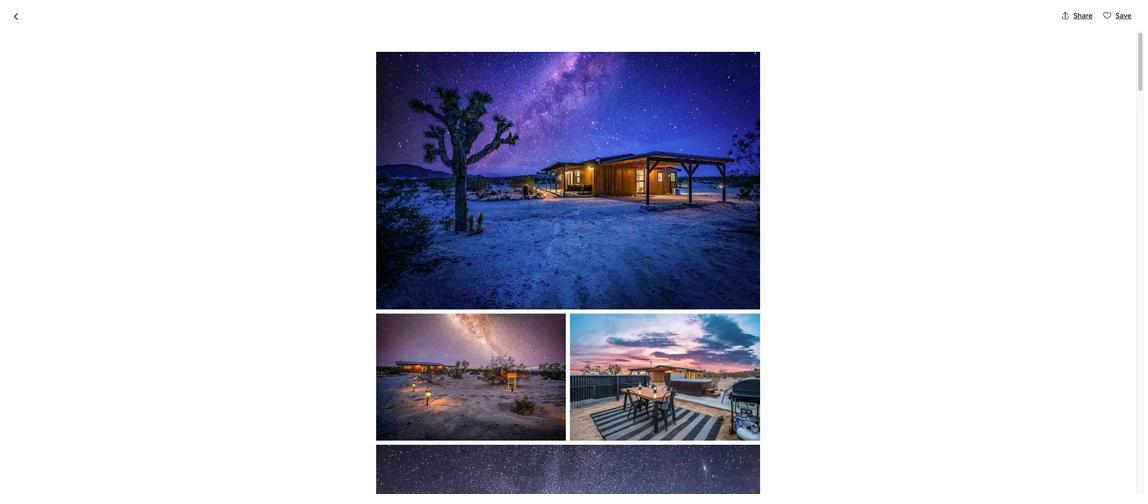 Task type: describe. For each thing, give the bounding box(es) containing it.
dialog containing share
[[0, 0, 1145, 494]]

styled
[[378, 450, 399, 459]]

dedicated
[[311, 472, 352, 483]]

more
[[554, 53, 587, 71]]

immerse yourself in the soothing warmth of our hot tub, a delightful haven for rest and rejuvenation image
[[718, 234, 859, 362]]

entire
[[278, 378, 310, 392]]

bath
[[404, 396, 421, 406]]

property
[[400, 450, 430, 459]]

joshua tree, california, united states button
[[408, 74, 535, 86]]

yahaira
[[311, 450, 336, 459]]

$1,395 $1,242 total before taxes
[[678, 391, 749, 416]]

california,
[[452, 75, 487, 85]]

tub,
[[464, 53, 491, 71]]

workspace
[[354, 472, 397, 483]]

before
[[696, 406, 719, 416]]

hosted
[[345, 378, 383, 392]]

share
[[1074, 11, 1094, 20]]

hot
[[437, 53, 461, 71]]

beds
[[374, 396, 393, 406]]

tree,
[[434, 75, 451, 85]]

yahaira familia, the styled property
[[311, 450, 430, 459]]

2
[[367, 396, 372, 406]]

$1,242
[[715, 391, 749, 406]]

dedicated workspace
[[311, 472, 397, 483]]

$1,395
[[678, 391, 713, 406]]

cabin
[[346, 53, 383, 71]]

|
[[386, 53, 390, 71]]

jackalope cabin | views, hot tub, fire pit, + more superhost · joshua tree, california, united states
[[278, 53, 587, 86]]

share button
[[1058, 7, 1098, 24]]

· inside jackalope cabin | views, hot tub, fire pit, + more superhost · joshua tree, california, united states
[[402, 75, 404, 86]]

taxes
[[721, 406, 739, 416]]



Task type: vqa. For each thing, say whether or not it's contained in the screenshot.
Superhost
yes



Task type: locate. For each thing, give the bounding box(es) containing it.
cook a good meal and enjoy the peacefulness of the desery. image
[[573, 234, 714, 362], [571, 314, 761, 441], [571, 314, 761, 441]]

Start your search search field
[[491, 8, 646, 33]]

1 vertical spatial ·
[[395, 396, 397, 406]]

entire home hosted by david 2 beds · 1 bath
[[278, 378, 432, 406]]

states
[[513, 75, 535, 85]]

take a nap, put your feet up; you're on vacation. image
[[376, 52, 761, 309], [376, 52, 761, 309], [278, 99, 569, 362]]

· left joshua
[[402, 75, 404, 86]]

jackalope
[[278, 53, 343, 71]]

familia,
[[337, 450, 362, 459]]

0 horizontal spatial ·
[[395, 396, 397, 406]]

+
[[543, 53, 551, 71]]

pit,
[[520, 53, 540, 71]]

sway gently under the endless sky, in our inviting hammocks – your personal pockets of peace and comfort. image
[[718, 99, 859, 230], [376, 445, 761, 494], [376, 445, 761, 494]]

dialog
[[0, 0, 1145, 494]]

by david
[[385, 378, 432, 392]]

views,
[[393, 53, 434, 71]]

save
[[1116, 11, 1133, 20]]

enjoy the joshua tree desert like you've never before. image
[[573, 99, 714, 230], [376, 314, 567, 441], [376, 314, 567, 441]]

the
[[363, 450, 376, 459]]

0 vertical spatial ·
[[402, 75, 404, 86]]

united
[[489, 75, 512, 85]]

home
[[312, 378, 343, 392]]

fire
[[494, 53, 517, 71]]

1
[[399, 396, 402, 406]]

11/13/2023 button
[[678, 428, 846, 457]]

total
[[678, 406, 695, 416]]

save button
[[1100, 7, 1137, 24]]

· left 1 at the left bottom of page
[[395, 396, 397, 406]]

· inside entire home hosted by david 2 beds · 1 bath
[[395, 396, 397, 406]]

david is a superhost. learn more about david. image
[[588, 378, 617, 407], [588, 378, 617, 407]]

joshua
[[408, 75, 432, 85]]

superhost
[[363, 75, 397, 85]]

·
[[402, 75, 404, 86], [395, 396, 397, 406]]

1 horizontal spatial ·
[[402, 75, 404, 86]]

11/13/2023
[[685, 442, 720, 451]]



